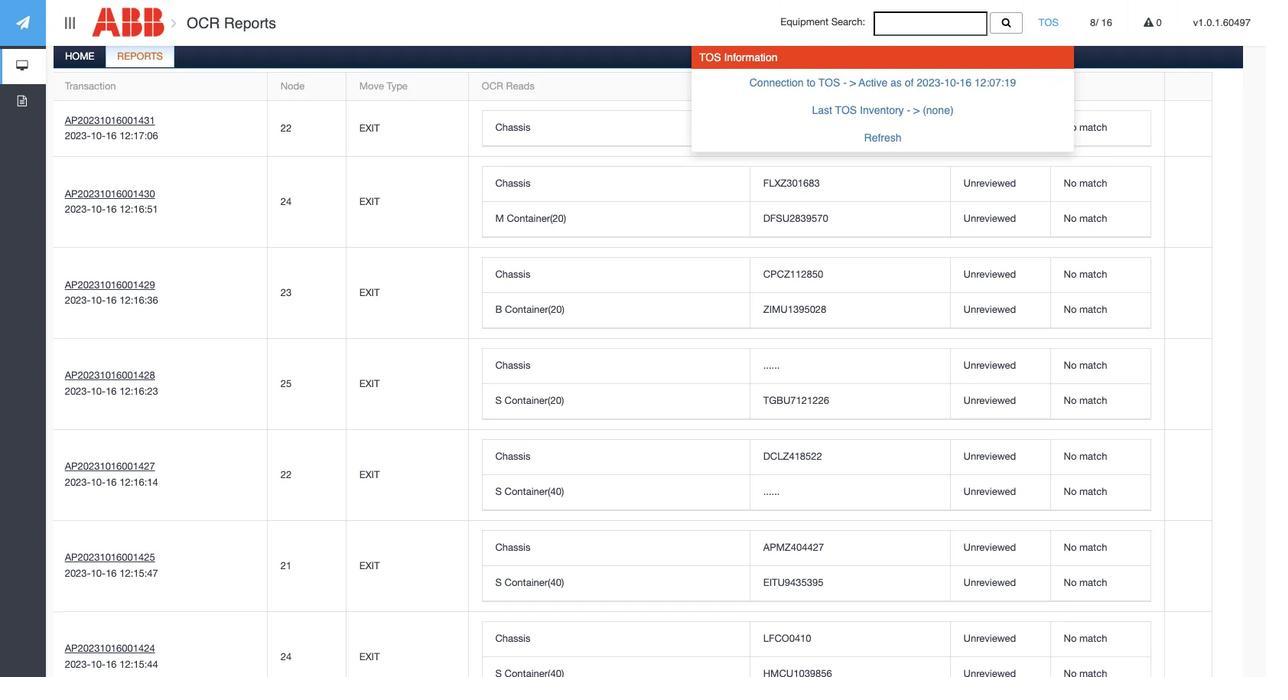 Task type: locate. For each thing, give the bounding box(es) containing it.
24
[[281, 196, 292, 207], [281, 651, 292, 663]]

1 vertical spatial 24 cell
[[267, 612, 346, 677]]

- left active
[[844, 77, 847, 89]]

10- inside ap20231016001428 2023-10-16 12:16:23
[[91, 386, 106, 397]]

10 no from the top
[[1064, 542, 1077, 554]]

exit for 2023-10-16 12:16:51
[[360, 196, 380, 207]]

10- down ap20231016001429
[[91, 295, 106, 306]]

v1.0.1.60497
[[1194, 17, 1251, 28]]

0 button
[[1129, 0, 1178, 46]]

unreviewed for "......" cell associated with s container(40)
[[964, 486, 1017, 498]]

cell
[[52, 101, 267, 157], [1165, 101, 1212, 157], [750, 111, 950, 146], [950, 111, 1051, 146], [52, 157, 267, 248], [1165, 157, 1212, 248], [52, 248, 267, 339], [1165, 248, 1212, 339], [52, 339, 267, 430], [1165, 339, 1212, 430], [52, 430, 267, 521], [1165, 430, 1212, 521], [52, 521, 267, 612], [1165, 521, 1212, 612], [52, 612, 267, 677], [1165, 612, 1212, 677], [483, 658, 750, 677], [750, 658, 950, 677], [950, 658, 1051, 677], [1051, 658, 1151, 677]]

container(40) for eitu9435395
[[505, 577, 564, 589]]

0 vertical spatial ...... cell
[[750, 349, 950, 384]]

6 unreviewed cell from the top
[[950, 384, 1051, 420]]

no match for no match cell associated with unreviewed cell related to cpcz112850 cell
[[1064, 269, 1108, 280]]

3 match from the top
[[1080, 213, 1108, 225]]

5 chassis from the top
[[496, 451, 531, 463]]

16 down ap20231016001425
[[106, 568, 117, 580]]

unreviewed for lfco0410 cell
[[964, 633, 1017, 645]]

row containing b container(20)
[[483, 293, 1151, 328]]

1 match from the top
[[1080, 122, 1108, 133]]

v1.0.1.60497 button
[[1178, 0, 1267, 46]]

no match for dclz418522 cell unreviewed cell no match cell
[[1064, 451, 1108, 463]]

>
[[850, 77, 856, 89], [914, 104, 920, 116]]

cell containing ap20231016001427
[[52, 430, 267, 521]]

grid
[[52, 73, 1212, 677]]

12 no match cell from the top
[[1051, 622, 1151, 658]]

no match for apmz404427 cell unreviewed cell's no match cell
[[1064, 542, 1108, 554]]

0 vertical spatial 22 cell
[[267, 101, 346, 157]]

7 unreviewed from the top
[[964, 451, 1017, 463]]

-
[[844, 77, 847, 89], [907, 104, 911, 116]]

3 unreviewed from the top
[[964, 269, 1017, 280]]

1 container(40) from the top
[[505, 486, 564, 498]]

cell containing ap20231016001428
[[52, 339, 267, 430]]

0 horizontal spatial -
[[844, 77, 847, 89]]

6 chassis from the top
[[496, 542, 531, 554]]

match
[[1080, 122, 1108, 133], [1080, 178, 1108, 189], [1080, 213, 1108, 225], [1080, 269, 1108, 280], [1080, 304, 1108, 316], [1080, 360, 1108, 372], [1080, 395, 1108, 407], [1080, 451, 1108, 463], [1080, 486, 1108, 498], [1080, 542, 1108, 554], [1080, 577, 1108, 589], [1080, 633, 1108, 645]]

1 vertical spatial ocr
[[482, 80, 504, 92]]

2023- down ap20231016001431
[[65, 130, 91, 142]]

2 ...... cell from the top
[[750, 475, 950, 511]]

...... for s container(40)
[[764, 486, 780, 498]]

chassis
[[496, 122, 531, 133], [496, 178, 531, 189], [496, 269, 531, 280], [496, 360, 531, 372], [496, 451, 531, 463], [496, 542, 531, 554], [496, 633, 531, 645]]

1 no match cell from the top
[[1051, 111, 1151, 146]]

s container(40) cell
[[483, 475, 750, 511], [483, 567, 750, 602]]

1 vertical spatial container(40)
[[505, 577, 564, 589]]

1 vertical spatial reports
[[117, 51, 163, 62]]

21 cell
[[267, 521, 346, 612]]

unreviewed cell
[[950, 167, 1051, 202], [950, 202, 1051, 237], [950, 258, 1051, 293], [950, 293, 1051, 328], [950, 349, 1051, 384], [950, 384, 1051, 420], [950, 440, 1051, 475], [950, 475, 1051, 511], [950, 531, 1051, 567], [950, 567, 1051, 602], [950, 622, 1051, 658]]

unreviewed
[[964, 178, 1017, 189], [964, 213, 1017, 225], [964, 269, 1017, 280], [964, 304, 1017, 316], [964, 360, 1017, 372], [964, 395, 1017, 407], [964, 451, 1017, 463], [964, 486, 1017, 498], [964, 542, 1017, 554], [964, 577, 1017, 589], [964, 633, 1017, 645]]

connection
[[750, 77, 804, 89]]

row group for ap20231016001424 2023-10-16 12:15:44
[[483, 622, 1151, 677]]

7 unreviewed cell from the top
[[950, 440, 1051, 475]]

1 ...... cell from the top
[[750, 349, 950, 384]]

1 s container(40) cell from the top
[[483, 475, 750, 511]]

...... up tgbu7121226
[[764, 360, 780, 372]]

16 inside ap20231016001429 2023-10-16 12:16:36
[[106, 295, 117, 306]]

2023- down ap20231016001428
[[65, 386, 91, 397]]

7 chassis cell from the top
[[483, 622, 750, 658]]

5 unreviewed cell from the top
[[950, 349, 1051, 384]]

ap20231016001428
[[65, 370, 155, 381]]

12:15:44
[[120, 659, 158, 671]]

16 for ap20231016001424 2023-10-16 12:15:44
[[106, 659, 117, 671]]

8/ 16 button
[[1075, 0, 1128, 46]]

11 unreviewed from the top
[[964, 633, 1017, 645]]

2 24 cell from the top
[[267, 612, 346, 677]]

3 chassis cell from the top
[[483, 258, 750, 293]]

5 no match from the top
[[1064, 304, 1108, 316]]

last
[[812, 104, 833, 116]]

b container(20) cell
[[483, 293, 750, 328]]

no match for no match cell related to tgbu7121226 cell unreviewed cell
[[1064, 395, 1108, 407]]

s
[[496, 395, 502, 407], [496, 486, 502, 498], [496, 577, 502, 589]]

move
[[360, 80, 384, 92]]

unreviewed cell for dfsu2839570 cell
[[950, 202, 1051, 237]]

ap20231016001425 2023-10-16 12:15:47
[[65, 552, 158, 580]]

1 exit from the top
[[360, 122, 380, 134]]

3 no from the top
[[1064, 213, 1077, 225]]

16 down ap20231016001428
[[106, 386, 117, 397]]

8 match from the top
[[1080, 451, 1108, 463]]

search:
[[832, 16, 866, 28]]

0 horizontal spatial >
[[850, 77, 856, 89]]

10 unreviewed from the top
[[964, 577, 1017, 589]]

...... cell
[[750, 349, 950, 384], [750, 475, 950, 511]]

8 no from the top
[[1064, 451, 1077, 463]]

2 24 from the top
[[281, 651, 292, 663]]

None field
[[874, 11, 988, 36]]

7 exit from the top
[[360, 651, 380, 663]]

container(20) for s container(20)
[[505, 395, 564, 407]]

cell containing ap20231016001429
[[52, 248, 267, 339]]

0 vertical spatial container(40)
[[505, 486, 564, 498]]

1 no match from the top
[[1064, 122, 1108, 133]]

1 vertical spatial s container(40)
[[496, 577, 564, 589]]

6 no match from the top
[[1064, 360, 1108, 372]]

22
[[281, 122, 292, 134], [281, 469, 292, 481]]

unreviewed for cpcz112850 cell
[[964, 269, 1017, 280]]

exit
[[360, 122, 380, 134], [360, 196, 380, 207], [360, 287, 380, 298], [360, 378, 380, 389], [360, 469, 380, 481], [360, 560, 380, 572], [360, 651, 380, 663]]

10- inside "ap20231016001431 2023-10-16 12:17:06"
[[91, 130, 106, 142]]

2 ...... from the top
[[764, 486, 780, 498]]

1 vertical spatial container(20)
[[505, 304, 565, 316]]

22 for 2023-10-16 12:17:06
[[281, 122, 292, 134]]

......
[[764, 360, 780, 372], [764, 486, 780, 498]]

...... for chassis
[[764, 360, 780, 372]]

0 vertical spatial ......
[[764, 360, 780, 372]]

row group containing ap20231016001431
[[52, 101, 1212, 677]]

no for unreviewed cell for "......" cell related to chassis
[[1064, 360, 1077, 372]]

11 no match cell from the top
[[1051, 567, 1151, 602]]

no for dclz418522 cell unreviewed cell
[[1064, 451, 1077, 463]]

10- down ap20231016001430
[[91, 204, 106, 215]]

16 inside ap20231016001425 2023-10-16 12:15:47
[[106, 568, 117, 580]]

6 no match cell from the top
[[1051, 349, 1151, 384]]

grid containing transaction
[[52, 73, 1212, 677]]

1 vertical spatial s container(40) cell
[[483, 567, 750, 602]]

...... cell down zimu1395028 cell
[[750, 349, 950, 384]]

24 for 2023-10-16 12:16:51
[[281, 196, 292, 207]]

m container(20) cell
[[483, 202, 750, 237]]

exit cell for 2023-10-16 12:15:47
[[346, 521, 468, 612]]

10- inside ap20231016001427 2023-10-16 12:16:14
[[91, 477, 106, 488]]

1 vertical spatial ...... cell
[[750, 475, 950, 511]]

row
[[52, 73, 1212, 101], [52, 101, 1212, 157], [483, 111, 1151, 146], [52, 157, 1212, 248], [483, 167, 1151, 202], [483, 202, 1151, 237], [52, 248, 1212, 339], [483, 258, 1151, 293], [483, 293, 1151, 328], [52, 339, 1212, 430], [483, 349, 1151, 384], [483, 384, 1151, 420], [52, 430, 1212, 521], [483, 440, 1151, 475], [483, 475, 1151, 511], [52, 521, 1212, 612], [483, 531, 1151, 567], [483, 567, 1151, 602], [52, 612, 1212, 677], [483, 622, 1151, 658], [483, 658, 1151, 677]]

no match cell for apmz404427 cell unreviewed cell
[[1051, 531, 1151, 567]]

2023- inside ap20231016001428 2023-10-16 12:16:23
[[65, 386, 91, 397]]

reports link
[[107, 42, 174, 73]]

1 horizontal spatial reports
[[224, 15, 276, 31]]

22 for 2023-10-16 12:16:14
[[281, 469, 292, 481]]

cpcz112850 cell
[[750, 258, 950, 293]]

1 24 from the top
[[281, 196, 292, 207]]

10- down ap20231016001427
[[91, 477, 106, 488]]

no match cell for unreviewed cell for "......" cell related to chassis
[[1051, 349, 1151, 384]]

ocr inside row
[[482, 80, 504, 92]]

eitu9435395 cell
[[750, 567, 950, 602]]

16
[[1102, 17, 1113, 28], [960, 77, 972, 89], [106, 130, 117, 142], [106, 204, 117, 215], [106, 295, 117, 306], [106, 386, 117, 397], [106, 477, 117, 488], [106, 568, 117, 580], [106, 659, 117, 671]]

24 for 2023-10-16 12:15:44
[[281, 651, 292, 663]]

2 vertical spatial s
[[496, 577, 502, 589]]

7 chassis from the top
[[496, 633, 531, 645]]

16 down ap20231016001429
[[106, 295, 117, 306]]

container(20) inside 'cell'
[[507, 213, 566, 225]]

2023- inside the ap20231016001424 2023-10-16 12:15:44
[[65, 659, 91, 671]]

23 cell
[[267, 248, 346, 339]]

lfco0410 cell
[[750, 622, 950, 658]]

tos right last
[[836, 104, 857, 116]]

1 vertical spatial >
[[914, 104, 920, 116]]

10- inside ap20231016001429 2023-10-16 12:16:36
[[91, 295, 106, 306]]

chassis cell for ......
[[483, 349, 750, 384]]

b container(20)
[[496, 304, 565, 316]]

16 down ap20231016001424
[[106, 659, 117, 671]]

- for tos
[[844, 77, 847, 89]]

1 vertical spatial 22
[[281, 469, 292, 481]]

1 22 cell from the top
[[267, 101, 346, 157]]

9 no match cell from the top
[[1051, 475, 1151, 511]]

9 no from the top
[[1064, 486, 1077, 498]]

1 exit cell from the top
[[346, 101, 468, 157]]

...... down dclz418522
[[764, 486, 780, 498]]

ap20231016001424 2023-10-16 12:15:44
[[65, 643, 158, 671]]

9 unreviewed cell from the top
[[950, 531, 1051, 567]]

container(20)
[[507, 213, 566, 225], [505, 304, 565, 316], [505, 395, 564, 407]]

1 unreviewed cell from the top
[[950, 167, 1051, 202]]

tos information
[[700, 51, 778, 64]]

3 exit from the top
[[360, 287, 380, 298]]

s inside row
[[496, 395, 502, 407]]

ap20231016001427 2023-10-16 12:16:14
[[65, 461, 158, 488]]

6 exit from the top
[[360, 560, 380, 572]]

16 inside the ap20231016001424 2023-10-16 12:15:44
[[106, 659, 117, 671]]

home
[[65, 51, 94, 62]]

ap20231016001430 2023-10-16 12:16:51
[[65, 188, 158, 215]]

s container(40) for ......
[[496, 486, 564, 498]]

0 vertical spatial -
[[844, 77, 847, 89]]

1 vertical spatial 22 cell
[[267, 430, 346, 521]]

2023- down ap20231016001427
[[65, 477, 91, 488]]

match for unreviewed cell for "......" cell related to chassis no match cell
[[1080, 360, 1108, 372]]

2 exit from the top
[[360, 196, 380, 207]]

1 vertical spatial 24
[[281, 651, 292, 663]]

3 exit cell from the top
[[346, 248, 468, 339]]

7 exit cell from the top
[[346, 612, 468, 677]]

10- down ap20231016001428
[[91, 386, 106, 397]]

2023- inside ap20231016001430 2023-10-16 12:16:51
[[65, 204, 91, 215]]

1 vertical spatial s
[[496, 486, 502, 498]]

2 vertical spatial container(20)
[[505, 395, 564, 407]]

chassis cell for cpcz112850
[[483, 258, 750, 293]]

2 22 from the top
[[281, 469, 292, 481]]

row containing s container(20)
[[483, 384, 1151, 420]]

4 chassis from the top
[[496, 360, 531, 372]]

no match cell for unreviewed cell associated with flxz301683 cell
[[1051, 167, 1151, 202]]

2023-
[[917, 77, 945, 89], [65, 130, 91, 142], [65, 204, 91, 215], [65, 295, 91, 306], [65, 386, 91, 397], [65, 477, 91, 488], [65, 568, 91, 580], [65, 659, 91, 671]]

16 for ap20231016001431 2023-10-16 12:17:06
[[106, 130, 117, 142]]

25 cell
[[267, 339, 346, 430]]

unreviewed cell for apmz404427 cell
[[950, 531, 1051, 567]]

home link
[[54, 42, 105, 73]]

container(20) for b container(20)
[[505, 304, 565, 316]]

3 no match cell from the top
[[1051, 202, 1151, 237]]

9 match from the top
[[1080, 486, 1108, 498]]

container(40)
[[505, 486, 564, 498], [505, 577, 564, 589]]

10 match from the top
[[1080, 542, 1108, 554]]

ap20231016001431
[[65, 114, 155, 126]]

6 no from the top
[[1064, 360, 1077, 372]]

chassis for eitu9435395
[[496, 542, 531, 554]]

4 no match from the top
[[1064, 269, 1108, 280]]

12:15:47
[[120, 568, 158, 580]]

16 inside "ap20231016001431 2023-10-16 12:17:06"
[[106, 130, 117, 142]]

7 no match cell from the top
[[1051, 384, 1151, 420]]

2 exit cell from the top
[[346, 157, 468, 248]]

2023- down ap20231016001424
[[65, 659, 91, 671]]

2023- inside ap20231016001427 2023-10-16 12:16:14
[[65, 477, 91, 488]]

10- down ap20231016001424
[[91, 659, 106, 671]]

to
[[807, 77, 816, 89]]

1 chassis cell from the top
[[483, 111, 750, 146]]

2 unreviewed from the top
[[964, 213, 1017, 225]]

1 s from the top
[[496, 395, 502, 407]]

2 no match cell from the top
[[1051, 167, 1151, 202]]

s container(40) cell for eitu9435395
[[483, 567, 750, 602]]

dfsu2839570 cell
[[750, 202, 950, 237]]

1 ...... from the top
[[764, 360, 780, 372]]

chassis cell
[[483, 111, 750, 146], [483, 167, 750, 202], [483, 258, 750, 293], [483, 349, 750, 384], [483, 440, 750, 475], [483, 531, 750, 567], [483, 622, 750, 658]]

11 match from the top
[[1080, 577, 1108, 589]]

10- up "(none)"
[[945, 77, 960, 89]]

no match cell
[[1051, 111, 1151, 146], [1051, 167, 1151, 202], [1051, 202, 1151, 237], [1051, 258, 1151, 293], [1051, 293, 1151, 328], [1051, 349, 1151, 384], [1051, 384, 1151, 420], [1051, 440, 1151, 475], [1051, 475, 1151, 511], [1051, 531, 1151, 567], [1051, 567, 1151, 602], [1051, 622, 1151, 658]]

4 unreviewed from the top
[[964, 304, 1017, 316]]

no match cell for dclz418522 cell unreviewed cell
[[1051, 440, 1151, 475]]

2023- for ap20231016001430 2023-10-16 12:16:51
[[65, 204, 91, 215]]

exit cell
[[346, 101, 468, 157], [346, 157, 468, 248], [346, 248, 468, 339], [346, 339, 468, 430], [346, 430, 468, 521], [346, 521, 468, 612], [346, 612, 468, 677]]

chassis cell for dclz418522
[[483, 440, 750, 475]]

10- inside the ap20231016001424 2023-10-16 12:15:44
[[91, 659, 106, 671]]

16 inside ap20231016001428 2023-10-16 12:16:23
[[106, 386, 117, 397]]

5 exit cell from the top
[[346, 430, 468, 521]]

...... cell up apmz404427 cell
[[750, 475, 950, 511]]

9 unreviewed from the top
[[964, 542, 1017, 554]]

2 no from the top
[[1064, 178, 1077, 189]]

12:16:14
[[120, 477, 158, 488]]

16 down ap20231016001427
[[106, 477, 117, 488]]

tgbu7121226 cell
[[750, 384, 950, 420]]

equipment
[[781, 16, 829, 28]]

24 cell for ap20231016001430 2023-10-16 12:16:51
[[267, 157, 346, 248]]

7 match from the top
[[1080, 395, 1108, 407]]

16 down ap20231016001431
[[106, 130, 117, 142]]

2023- inside ap20231016001429 2023-10-16 12:16:36
[[65, 295, 91, 306]]

chassis cell inside row
[[483, 111, 750, 146]]

6 exit cell from the top
[[346, 521, 468, 612]]

6 match from the top
[[1080, 360, 1108, 372]]

4 exit from the top
[[360, 378, 380, 389]]

2023- for ap20231016001427 2023-10-16 12:16:14
[[65, 477, 91, 488]]

16 down ap20231016001430
[[106, 204, 117, 215]]

> left active
[[850, 77, 856, 89]]

tos
[[1039, 17, 1059, 28], [700, 51, 721, 64], [819, 77, 841, 89], [836, 104, 857, 116]]

0 vertical spatial >
[[850, 77, 856, 89]]

10- inside ap20231016001430 2023-10-16 12:16:51
[[91, 204, 106, 215]]

0 vertical spatial s
[[496, 395, 502, 407]]

no match for "......" cell associated with s container(40)'s unreviewed cell no match cell
[[1064, 486, 1108, 498]]

21
[[281, 560, 292, 572]]

no match
[[1064, 122, 1108, 133], [1064, 178, 1108, 189], [1064, 213, 1108, 225], [1064, 269, 1108, 280], [1064, 304, 1108, 316], [1064, 360, 1108, 372], [1064, 395, 1108, 407], [1064, 451, 1108, 463], [1064, 486, 1108, 498], [1064, 542, 1108, 554], [1064, 577, 1108, 589], [1064, 633, 1108, 645]]

22 cell for 12:16:14
[[267, 430, 346, 521]]

4 match from the top
[[1080, 269, 1108, 280]]

no match for eitu9435395 cell unreviewed cell no match cell
[[1064, 577, 1108, 589]]

inventory
[[860, 104, 904, 116]]

exit for 2023-10-16 12:16:23
[[360, 378, 380, 389]]

no match for no match cell related to unreviewed cell corresponding to zimu1395028 cell
[[1064, 304, 1108, 316]]

node
[[281, 80, 305, 92]]

2023- inside ap20231016001425 2023-10-16 12:15:47
[[65, 568, 91, 580]]

match for 1st no match cell from the top
[[1080, 122, 1108, 133]]

10-
[[945, 77, 960, 89], [91, 130, 106, 142], [91, 204, 106, 215], [91, 295, 106, 306], [91, 386, 106, 397], [91, 477, 106, 488], [91, 568, 106, 580], [91, 659, 106, 671]]

5 match from the top
[[1080, 304, 1108, 316]]

row group
[[52, 101, 1212, 677], [483, 167, 1151, 237], [483, 258, 1151, 328], [483, 349, 1151, 420], [483, 440, 1151, 511], [483, 531, 1151, 602], [483, 622, 1151, 677]]

chassis cell for apmz404427
[[483, 531, 750, 567]]

eitu9435395
[[764, 577, 824, 589]]

2023- inside "ap20231016001431 2023-10-16 12:17:06"
[[65, 130, 91, 142]]

ocr
[[187, 15, 220, 31], [482, 80, 504, 92]]

ap20231016001425
[[65, 552, 155, 564]]

as
[[891, 77, 902, 89]]

row group for ap20231016001427 2023-10-16 12:16:14
[[483, 440, 1151, 511]]

1 vertical spatial -
[[907, 104, 911, 116]]

7 no from the top
[[1064, 395, 1077, 407]]

3 unreviewed cell from the top
[[950, 258, 1051, 293]]

8/
[[1091, 17, 1099, 28]]

5 exit from the top
[[360, 469, 380, 481]]

5 unreviewed from the top
[[964, 360, 1017, 372]]

0 vertical spatial 24
[[281, 196, 292, 207]]

5 chassis cell from the top
[[483, 440, 750, 475]]

22 cell
[[267, 101, 346, 157], [267, 430, 346, 521]]

tos right search icon
[[1039, 17, 1059, 28]]

3 s from the top
[[496, 577, 502, 589]]

1 22 from the top
[[281, 122, 292, 134]]

2023- down ap20231016001430
[[65, 204, 91, 215]]

tgbu7121226
[[764, 395, 830, 407]]

11 no match from the top
[[1064, 577, 1108, 589]]

10- down ap20231016001425
[[91, 568, 106, 580]]

cell containing ap20231016001430
[[52, 157, 267, 248]]

10- down ap20231016001431
[[91, 130, 106, 142]]

1 horizontal spatial -
[[907, 104, 911, 116]]

0 horizontal spatial reports
[[117, 51, 163, 62]]

1 unreviewed from the top
[[964, 178, 1017, 189]]

2 chassis cell from the top
[[483, 167, 750, 202]]

zimu1395028 cell
[[750, 293, 950, 328]]

no
[[1064, 122, 1077, 133], [1064, 178, 1077, 189], [1064, 213, 1077, 225], [1064, 269, 1077, 280], [1064, 304, 1077, 316], [1064, 360, 1077, 372], [1064, 395, 1077, 407], [1064, 451, 1077, 463], [1064, 486, 1077, 498], [1064, 542, 1077, 554], [1064, 577, 1077, 589], [1064, 633, 1077, 645]]

exit inside row
[[360, 122, 380, 134]]

2 s from the top
[[496, 486, 502, 498]]

tos button
[[1024, 0, 1075, 46]]

1 horizontal spatial >
[[914, 104, 920, 116]]

2023- down ap20231016001425
[[65, 568, 91, 580]]

4 no match cell from the top
[[1051, 258, 1151, 293]]

8 unreviewed cell from the top
[[950, 475, 1051, 511]]

1 vertical spatial ......
[[764, 486, 780, 498]]

s container(40)
[[496, 486, 564, 498], [496, 577, 564, 589]]

- right inventory
[[907, 104, 911, 116]]

0 horizontal spatial ocr
[[187, 15, 220, 31]]

16 inside ap20231016001427 2023-10-16 12:16:14
[[106, 477, 117, 488]]

16 inside ap20231016001430 2023-10-16 12:16:51
[[106, 204, 117, 215]]

10- inside ap20231016001425 2023-10-16 12:15:47
[[91, 568, 106, 580]]

3 no match from the top
[[1064, 213, 1108, 225]]

16 left 12:07:19
[[960, 77, 972, 89]]

no for dfsu2839570 cell's unreviewed cell
[[1064, 213, 1077, 225]]

0 vertical spatial s container(40) cell
[[483, 475, 750, 511]]

unreviewed cell for "......" cell related to chassis
[[950, 349, 1051, 384]]

flxz301683
[[764, 178, 820, 189]]

24 cell
[[267, 157, 346, 248], [267, 612, 346, 677]]

4 chassis cell from the top
[[483, 349, 750, 384]]

2023- down ap20231016001429
[[65, 295, 91, 306]]

8 unreviewed from the top
[[964, 486, 1017, 498]]

2 unreviewed cell from the top
[[950, 202, 1051, 237]]

2023- for ap20231016001429 2023-10-16 12:16:36
[[65, 295, 91, 306]]

7 no match from the top
[[1064, 395, 1108, 407]]

1 24 cell from the top
[[267, 157, 346, 248]]

12:07:19
[[975, 77, 1017, 89]]

> left "(none)"
[[914, 104, 920, 116]]

2 no match from the top
[[1064, 178, 1108, 189]]

10- for ap20231016001425 2023-10-16 12:15:47
[[91, 568, 106, 580]]

unreviewed for zimu1395028 cell
[[964, 304, 1017, 316]]

10 no match cell from the top
[[1051, 531, 1151, 567]]

0 vertical spatial 22
[[281, 122, 292, 134]]

0 vertical spatial container(20)
[[507, 213, 566, 225]]

tos left information
[[700, 51, 721, 64]]

zimu1395028
[[764, 304, 827, 316]]

0 vertical spatial ocr
[[187, 15, 220, 31]]

navigation
[[0, 0, 46, 119]]

0 vertical spatial 24 cell
[[267, 157, 346, 248]]

tab list
[[51, 42, 1244, 677]]

12 no match from the top
[[1064, 633, 1108, 645]]

unreviewed for apmz404427 cell
[[964, 542, 1017, 554]]

no for unreviewed cell corresponding to zimu1395028 cell
[[1064, 304, 1077, 316]]

cell containing ap20231016001431
[[52, 101, 267, 157]]

dclz418522
[[764, 451, 823, 463]]

match for no match cell associated with unreviewed cell related to cpcz112850 cell
[[1080, 269, 1108, 280]]

10- for ap20231016001424 2023-10-16 12:15:44
[[91, 659, 106, 671]]

2023- for ap20231016001425 2023-10-16 12:15:47
[[65, 568, 91, 580]]

12 no from the top
[[1064, 633, 1077, 645]]

8 no match from the top
[[1064, 451, 1108, 463]]

reports
[[224, 15, 276, 31], [117, 51, 163, 62]]

container(20) for m container(20)
[[507, 213, 566, 225]]

no match for unreviewed cell associated with flxz301683 cell no match cell
[[1064, 178, 1108, 189]]

16 for ap20231016001427 2023-10-16 12:16:14
[[106, 477, 117, 488]]

ocr reports
[[183, 15, 276, 31]]

16 right 8/
[[1102, 17, 1113, 28]]

ap20231016001428 2023-10-16 12:16:23
[[65, 370, 158, 397]]

5 no match cell from the top
[[1051, 293, 1151, 328]]

1 horizontal spatial ocr
[[482, 80, 504, 92]]

no match cell for tgbu7121226 cell unreviewed cell
[[1051, 384, 1151, 420]]

2 s container(40) cell from the top
[[483, 567, 750, 602]]

unreviewed cell for dclz418522 cell
[[950, 440, 1051, 475]]

match for dfsu2839570 cell's unreviewed cell no match cell
[[1080, 213, 1108, 225]]

0 vertical spatial s container(40)
[[496, 486, 564, 498]]

active
[[859, 77, 888, 89]]

2 container(40) from the top
[[505, 577, 564, 589]]

1 s container(40) from the top
[[496, 486, 564, 498]]

2023- for ap20231016001424 2023-10-16 12:15:44
[[65, 659, 91, 671]]



Task type: describe. For each thing, give the bounding box(es) containing it.
match for eitu9435395 cell unreviewed cell no match cell
[[1080, 577, 1108, 589]]

chassis for ......
[[496, 451, 531, 463]]

unreviewed for dfsu2839570 cell
[[964, 213, 1017, 225]]

s container(20) cell
[[483, 384, 750, 420]]

1 chassis from the top
[[496, 122, 531, 133]]

10- for ap20231016001430 2023-10-16 12:16:51
[[91, 204, 106, 215]]

> for last tos inventory - >
[[914, 104, 920, 116]]

match for no match cell associated with unreviewed cell related to lfco0410 cell
[[1080, 633, 1108, 645]]

no for unreviewed cell related to cpcz112850 cell
[[1064, 269, 1077, 280]]

type
[[387, 80, 408, 92]]

s for 25
[[496, 395, 502, 407]]

row group for ap20231016001428 2023-10-16 12:16:23
[[483, 349, 1151, 420]]

cell containing ap20231016001425
[[52, 521, 267, 612]]

exit for 2023-10-16 12:16:14
[[360, 469, 380, 481]]

ap20231016001430
[[65, 188, 155, 199]]

refresh
[[864, 132, 902, 144]]

ocr for ocr reads
[[482, 80, 504, 92]]

exit cell for 2023-10-16 12:16:14
[[346, 430, 468, 521]]

25
[[281, 378, 292, 389]]

exit cell for 2023-10-16 12:16:36
[[346, 248, 468, 339]]

10- for ap20231016001427 2023-10-16 12:16:14
[[91, 477, 106, 488]]

12:16:36
[[120, 295, 158, 306]]

> for connection to tos - >
[[850, 77, 856, 89]]

16 for ap20231016001425 2023-10-16 12:15:47
[[106, 568, 117, 580]]

move type
[[360, 80, 408, 92]]

no match for 1st no match cell from the top
[[1064, 122, 1108, 133]]

exit for 2023-10-16 12:16:36
[[360, 287, 380, 298]]

s container(40) for eitu9435395
[[496, 577, 564, 589]]

unreviewed for dclz418522 cell
[[964, 451, 1017, 463]]

m
[[496, 213, 504, 225]]

of
[[905, 77, 914, 89]]

reads
[[506, 80, 535, 92]]

ocr for ocr reports
[[187, 15, 220, 31]]

no for apmz404427 cell unreviewed cell
[[1064, 542, 1077, 554]]

2023- right of
[[917, 77, 945, 89]]

exit cell for 2023-10-16 12:16:23
[[346, 339, 468, 430]]

warning image
[[1144, 18, 1154, 28]]

unreviewed for flxz301683 cell
[[964, 178, 1017, 189]]

dfsu2839570
[[764, 213, 829, 225]]

unreviewed cell for lfco0410 cell
[[950, 622, 1051, 658]]

0
[[1154, 17, 1162, 28]]

no match for dfsu2839570 cell's unreviewed cell no match cell
[[1064, 213, 1108, 225]]

row group for ap20231016001430 2023-10-16 12:16:51
[[483, 167, 1151, 237]]

no match cell for unreviewed cell related to lfco0410 cell
[[1051, 622, 1151, 658]]

8/ 16
[[1091, 17, 1113, 28]]

no match cell for "......" cell associated with s container(40)'s unreviewed cell
[[1051, 475, 1151, 511]]

unreviewed for tgbu7121226 cell
[[964, 395, 1017, 407]]

16 for ap20231016001428 2023-10-16 12:16:23
[[106, 386, 117, 397]]

10- for ap20231016001431 2023-10-16 12:17:06
[[91, 130, 106, 142]]

10- for ap20231016001428 2023-10-16 12:16:23
[[91, 386, 106, 397]]

exit cell for 2023-10-16 12:15:44
[[346, 612, 468, 677]]

16 for ap20231016001430 2023-10-16 12:16:51
[[106, 204, 117, 215]]

transaction
[[65, 80, 116, 92]]

ap20231016001424
[[65, 643, 155, 655]]

row group for ap20231016001425 2023-10-16 12:15:47
[[483, 531, 1151, 602]]

ap20231016001431 2023-10-16 12:17:06
[[65, 114, 158, 142]]

12:16:23
[[120, 386, 158, 397]]

2023- for ap20231016001431 2023-10-16 12:17:06
[[65, 130, 91, 142]]

0 vertical spatial reports
[[224, 15, 276, 31]]

equipment search:
[[781, 16, 874, 28]]

container(40) for ......
[[505, 486, 564, 498]]

no match for unreviewed cell for "......" cell related to chassis no match cell
[[1064, 360, 1108, 372]]

...... cell for s container(40)
[[750, 475, 950, 511]]

lfco0410
[[764, 633, 812, 645]]

unreviewed cell for "......" cell associated with s container(40)
[[950, 475, 1051, 511]]

1 no from the top
[[1064, 122, 1077, 133]]

no match for no match cell associated with unreviewed cell related to lfco0410 cell
[[1064, 633, 1108, 645]]

bars image
[[63, 17, 77, 29]]

match for no match cell related to unreviewed cell corresponding to zimu1395028 cell
[[1080, 304, 1108, 316]]

chassis for tgbu7121226
[[496, 360, 531, 372]]

tab list containing home
[[51, 42, 1244, 677]]

no for "......" cell associated with s container(40)'s unreviewed cell
[[1064, 486, 1077, 498]]

information
[[724, 51, 778, 64]]

apmz404427
[[764, 542, 824, 554]]

connection to tos - > active as of 2023-10-16 12:07:19
[[750, 77, 1017, 89]]

12:17:06
[[120, 130, 158, 142]]

chassis for zimu1395028
[[496, 269, 531, 280]]

no for unreviewed cell related to lfco0410 cell
[[1064, 633, 1077, 645]]

exit cell for 2023-10-16 12:17:06
[[346, 101, 468, 157]]

no for eitu9435395 cell unreviewed cell
[[1064, 577, 1077, 589]]

search image
[[1002, 18, 1011, 27]]

23
[[281, 287, 292, 298]]

chassis cell for flxz301683
[[483, 167, 750, 202]]

tos inside dropdown button
[[1039, 17, 1059, 28]]

reports inside reports link
[[117, 51, 163, 62]]

24 cell for ap20231016001424 2023-10-16 12:15:44
[[267, 612, 346, 677]]

unreviewed cell for tgbu7121226 cell
[[950, 384, 1051, 420]]

dclz418522 cell
[[750, 440, 950, 475]]

unreviewed for eitu9435395 cell
[[964, 577, 1017, 589]]

16 for ap20231016001429 2023-10-16 12:16:36
[[106, 295, 117, 306]]

exit for 2023-10-16 12:17:06
[[360, 122, 380, 134]]

s for 22
[[496, 486, 502, 498]]

16 inside dropdown button
[[1102, 17, 1113, 28]]

unreviewed cell for flxz301683 cell
[[950, 167, 1051, 202]]

unreviewed cell for cpcz112850 cell
[[950, 258, 1051, 293]]

ap20231016001429
[[65, 279, 155, 290]]

match for apmz404427 cell unreviewed cell's no match cell
[[1080, 542, 1108, 554]]

row containing ap20231016001431
[[52, 101, 1212, 157]]

no for unreviewed cell associated with flxz301683 cell
[[1064, 178, 1077, 189]]

ocr reads
[[482, 80, 535, 92]]

cell containing ap20231016001424
[[52, 612, 267, 677]]

no match cell for eitu9435395 cell unreviewed cell
[[1051, 567, 1151, 602]]

s container(20)
[[496, 395, 564, 407]]

row containing transaction
[[52, 73, 1212, 101]]

m container(20)
[[496, 213, 566, 225]]

last tos inventory - > (none)
[[812, 104, 954, 116]]

flxz301683 cell
[[750, 167, 950, 202]]

unreviewed for "......" cell related to chassis
[[964, 360, 1017, 372]]

no match cell for unreviewed cell corresponding to zimu1395028 cell
[[1051, 293, 1151, 328]]

ap20231016001427
[[65, 461, 155, 473]]

s container(40) cell for ......
[[483, 475, 750, 511]]

10- for ap20231016001429 2023-10-16 12:16:36
[[91, 295, 106, 306]]

unreviewed cell for zimu1395028 cell
[[950, 293, 1051, 328]]

cpcz112850
[[764, 269, 824, 280]]

no for tgbu7121226 cell unreviewed cell
[[1064, 395, 1077, 407]]

ap20231016001429 2023-10-16 12:16:36
[[65, 279, 158, 306]]

chassis for dfsu2839570
[[496, 178, 531, 189]]

(none)
[[923, 104, 954, 116]]

tos right to
[[819, 77, 841, 89]]

exit for 2023-10-16 12:15:47
[[360, 560, 380, 572]]

b
[[496, 304, 502, 316]]

row containing m container(20)
[[483, 202, 1151, 237]]

refresh link
[[864, 132, 902, 144]]

unreviewed cell for eitu9435395 cell
[[950, 567, 1051, 602]]

12:16:51
[[120, 204, 158, 215]]

apmz404427 cell
[[750, 531, 950, 567]]



Task type: vqa. For each thing, say whether or not it's contained in the screenshot.
AP20231016001425 21
no



